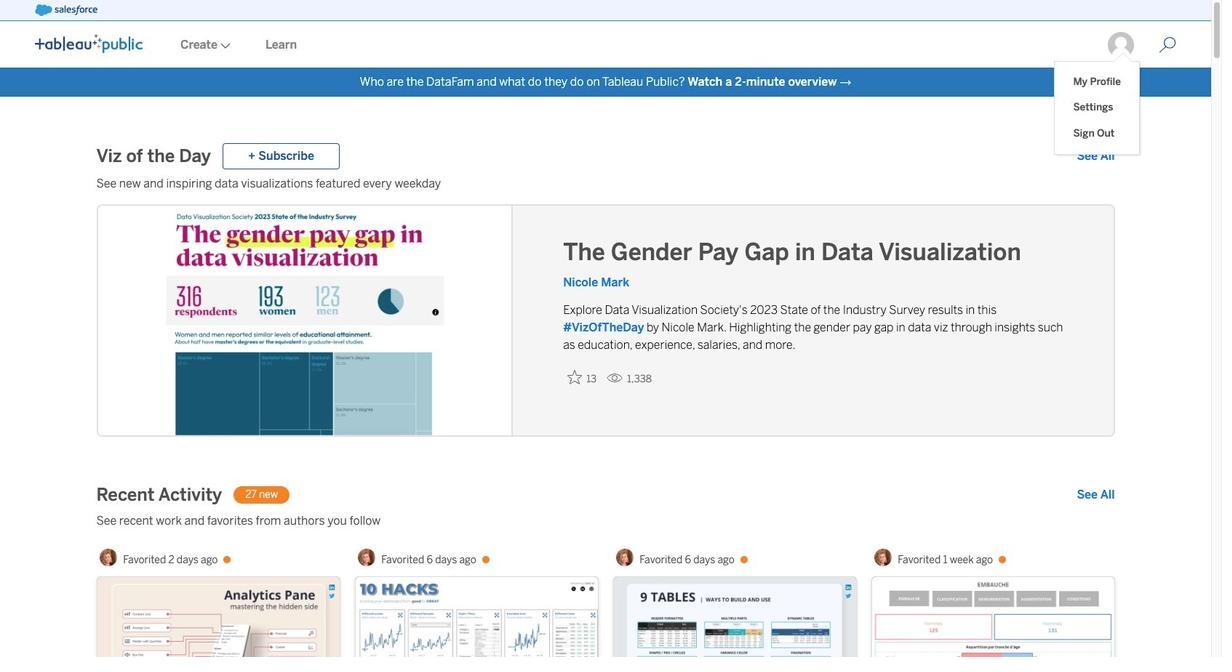 Task type: vqa. For each thing, say whether or not it's contained in the screenshot.
Add Favorite icon
yes



Task type: describe. For each thing, give the bounding box(es) containing it.
see all recent activity element
[[1077, 487, 1115, 504]]

workbook thumbnail image for angela drucioc image
[[355, 578, 598, 658]]

tara.schultz image
[[1107, 31, 1136, 60]]

1 angela drucioc image from the left
[[100, 549, 117, 567]]

see new and inspiring data visualizations featured every weekday element
[[96, 175, 1115, 193]]

viz of the day heading
[[96, 145, 211, 168]]

list options menu
[[1055, 62, 1139, 154]]

workbook thumbnail image for second angela drucioc icon from right
[[614, 578, 856, 658]]

Add Favorite button
[[563, 366, 601, 390]]



Task type: locate. For each thing, give the bounding box(es) containing it.
1 workbook thumbnail image from the left
[[97, 578, 339, 658]]

1 horizontal spatial angela drucioc image
[[617, 549, 634, 567]]

recent activity heading
[[96, 484, 222, 507]]

3 workbook thumbnail image from the left
[[614, 578, 856, 658]]

0 horizontal spatial angela drucioc image
[[100, 549, 117, 567]]

add favorite image
[[568, 370, 582, 385]]

2 angela drucioc image from the left
[[617, 549, 634, 567]]

workbook thumbnail image for 3rd angela drucioc icon from left
[[872, 578, 1114, 658]]

workbook thumbnail image
[[97, 578, 339, 658], [355, 578, 598, 658], [614, 578, 856, 658], [872, 578, 1114, 658]]

see all viz of the day element
[[1077, 148, 1115, 165]]

3 angela drucioc image from the left
[[875, 549, 892, 567]]

2 horizontal spatial angela drucioc image
[[875, 549, 892, 567]]

angela drucioc image
[[358, 549, 376, 567]]

go to search image
[[1142, 36, 1194, 54]]

see recent work and favorites from authors you follow element
[[96, 513, 1115, 530]]

2 workbook thumbnail image from the left
[[355, 578, 598, 658]]

angela drucioc image
[[100, 549, 117, 567], [617, 549, 634, 567], [875, 549, 892, 567]]

logo image
[[35, 34, 143, 53]]

4 workbook thumbnail image from the left
[[872, 578, 1114, 658]]

tableau public viz of the day image
[[98, 206, 513, 439]]

dialog
[[1055, 52, 1139, 154]]

salesforce logo image
[[35, 4, 97, 16]]

workbook thumbnail image for third angela drucioc icon from the right
[[97, 578, 339, 658]]



